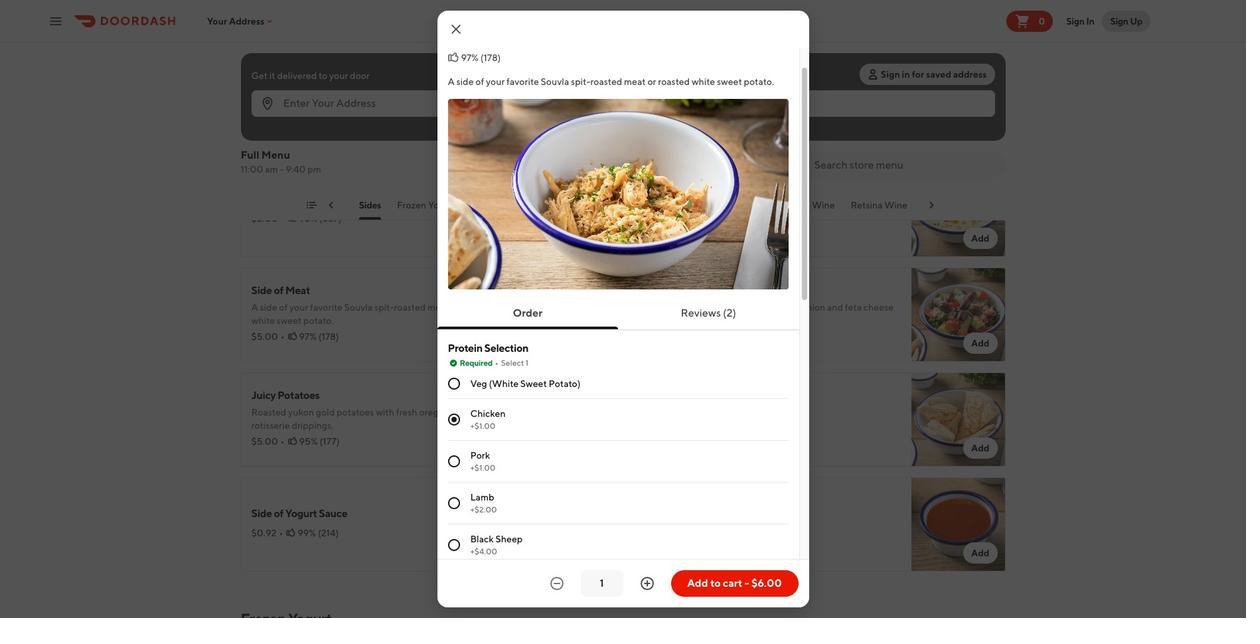 Task type: locate. For each thing, give the bounding box(es) containing it.
0 horizontal spatial cheese
[[251, 62, 281, 72]]

3 $5.00 • from the top
[[251, 436, 285, 447]]

add inside button
[[688, 577, 709, 590]]

2 horizontal spatial sign
[[1111, 16, 1129, 26]]

side
[[251, 284, 272, 297], [673, 284, 693, 297], [251, 507, 272, 520]]

potatoes
[[278, 389, 320, 402]]

2 vertical spatial $5.00 •
[[251, 436, 285, 447]]

veg inside protein selection group
[[471, 379, 487, 389]]

wine inside rose wine button
[[754, 200, 777, 211]]

0 vertical spatial red
[[351, 48, 365, 59]]

1 vertical spatial favorite
[[310, 302, 343, 313]]

wine inside sparkling wine button
[[965, 200, 988, 211]]

1 vertical spatial $5.00 •
[[251, 331, 285, 342]]

+$1.00 for chicken
[[471, 421, 496, 431]]

wine for retsina wine
[[885, 200, 908, 211]]

and right kale
[[719, 316, 735, 326]]

0 horizontal spatial in
[[322, 62, 330, 72]]

sign left for at the top
[[881, 69, 901, 80]]

to left cart
[[711, 577, 721, 590]]

side of meat a side of your favorite souvla spit-roasted meat or roasted white sweet potato.
[[251, 284, 494, 326]]

rose
[[731, 200, 752, 211]]

2 horizontal spatial -
[[745, 577, 749, 590]]

rotisserie chicken button
[[473, 199, 552, 220]]

of down meat
[[279, 302, 288, 313]]

97% (178) down kalamata
[[461, 52, 501, 63]]

94% (67)
[[303, 64, 339, 75]]

juicy potatoes roasted yukon gold potatoes with fresh oregano and all the rotisserie drippings.
[[251, 389, 500, 431]]

with left rice
[[789, 204, 807, 215]]

all
[[474, 407, 484, 418]]

the
[[486, 407, 500, 418]]

dialog
[[437, 9, 809, 618]]

add for veg sandwich
[[584, 71, 602, 82]]

• left select
[[495, 358, 499, 368]]

sign
[[1067, 16, 1085, 26], [1111, 16, 1129, 26], [881, 69, 901, 80]]

1 vertical spatial white
[[692, 76, 716, 87]]

3 $5.00 from the top
[[251, 436, 278, 447]]

0 vertical spatial $5.00 •
[[251, 213, 285, 224]]

your left door
[[329, 70, 348, 81]]

1 vertical spatial side
[[260, 302, 277, 313]]

chopped
[[660, 316, 698, 326]]

yogurt right "frozen"
[[428, 200, 457, 211]]

(178)
[[481, 52, 501, 63], [319, 331, 339, 342]]

$5.00 • up juicy at the left of page
[[251, 331, 285, 342]]

0 vertical spatial a
[[448, 76, 455, 87]]

• right $3.00
[[668, 430, 672, 440]]

1 vertical spatial a
[[251, 302, 258, 313]]

• down rotisserie
[[281, 436, 285, 447]]

97% down white wine
[[685, 220, 703, 230]]

sweet
[[521, 379, 547, 389]]

0 vertical spatial sweet
[[314, 35, 339, 46]]

$5.00 • down rotisserie
[[251, 436, 285, 447]]

add to cart - $6.00 button
[[671, 571, 799, 597]]

0 horizontal spatial spit-
[[375, 302, 394, 313]]

sides right scroll menu navigation left icon
[[359, 200, 381, 211]]

1 horizontal spatial yogurt
[[428, 200, 457, 211]]

favorite
[[507, 76, 539, 87], [310, 302, 343, 313]]

roasted inside juicy potatoes roasted yukon gold potatoes with fresh oregano and all the rotisserie drippings.
[[251, 407, 286, 418]]

0 vertical spatial olive,
[[489, 35, 512, 46]]

olive, inside veg sandwich roasted white sweet potato with garlic yogurt, kalamata olive, toasted walnut, pickled red onion, pea shoots, and mizithra cheese wrapped in warm pita bread.
[[489, 35, 512, 46]]

veg up toasted
[[251, 17, 270, 30]]

$7.00
[[639, 220, 664, 230]]

None radio
[[448, 414, 460, 426], [448, 456, 460, 468], [448, 414, 460, 426], [448, 456, 460, 468]]

sweet inside side of meat a side of your favorite souvla spit-roasted meat or roasted white sweet potato.
[[277, 316, 302, 326]]

veg (white sweet potato)
[[471, 379, 581, 389]]

$14.00 •
[[251, 64, 288, 75]]

meat inside side of meat a side of your favorite souvla spit-roasted meat or roasted white sweet potato.
[[428, 302, 449, 313]]

wine inside the retsina wine button
[[885, 200, 908, 211]]

• for 96% (78)
[[668, 430, 672, 440]]

pork
[[471, 451, 490, 461]]

1 horizontal spatial favorite
[[507, 76, 539, 87]]

sign left up
[[1111, 16, 1129, 26]]

1 +$1.00 from the top
[[471, 421, 496, 431]]

97% for avgolemono soup
[[685, 220, 703, 230]]

2 roasted from the top
[[251, 407, 286, 418]]

• right $7.00
[[667, 220, 671, 230]]

1 horizontal spatial red
[[786, 302, 800, 313]]

5 wine from the left
[[965, 200, 988, 211]]

required
[[460, 358, 493, 368]]

$5.00 down rotisserie
[[251, 436, 278, 447]]

scroll menu navigation left image
[[326, 200, 336, 211]]

with inside veg sandwich roasted white sweet potato with garlic yogurt, kalamata olive, toasted walnut, pickled red onion, pea shoots, and mizithra cheese wrapped in warm pita bread.
[[371, 35, 389, 46]]

Veg (White Sweet Potato) radio
[[448, 378, 460, 390]]

0 horizontal spatial chicken
[[471, 409, 506, 419]]

• right the $0.92
[[279, 528, 283, 539]]

to inside button
[[711, 577, 721, 590]]

side left meat
[[251, 284, 272, 297]]

for
[[912, 69, 925, 80]]

wine for red wine
[[812, 200, 835, 211]]

wine inside red wine button
[[812, 200, 835, 211]]

0 horizontal spatial -
[[280, 164, 284, 175]]

0 vertical spatial potato.
[[744, 76, 775, 87]]

1 vertical spatial olive,
[[762, 302, 784, 313]]

0 horizontal spatial olive,
[[489, 35, 512, 46]]

- right cart
[[745, 577, 749, 590]]

2 horizontal spatial souvla
[[639, 284, 671, 297]]

red wine button
[[793, 199, 835, 220]]

• for 99% (214)
[[279, 528, 283, 539]]

2 vertical spatial souvla
[[344, 302, 373, 313]]

- inside full menu 11:00 am - 9:40 pm
[[280, 164, 284, 175]]

wine inside the white wine button
[[692, 200, 715, 211]]

rose wine button
[[731, 199, 777, 220]]

0 horizontal spatial a
[[251, 302, 258, 313]]

roasted
[[591, 76, 623, 87], [658, 76, 690, 87], [394, 302, 426, 313], [462, 302, 494, 313]]

add for pita - side/sliced
[[972, 443, 990, 454]]

1 $5.00 from the top
[[251, 213, 278, 224]]

0 vertical spatial 97% (178)
[[461, 52, 501, 63]]

greek fries image
[[524, 163, 618, 257]]

wine
[[692, 200, 715, 211], [754, 200, 777, 211], [812, 200, 835, 211], [885, 200, 908, 211], [965, 200, 988, 211]]

souvla
[[541, 76, 569, 87], [639, 284, 671, 297], [344, 302, 373, 313]]

1 horizontal spatial 97% (178)
[[461, 52, 501, 63]]

1 wine from the left
[[692, 200, 715, 211]]

0 horizontal spatial or
[[451, 302, 460, 313]]

0 vertical spatial -
[[280, 164, 284, 175]]

potato. inside side of meat a side of your favorite souvla spit-roasted meat or roasted white sweet potato.
[[304, 316, 334, 326]]

in left for at the top
[[902, 69, 911, 80]]

0 vertical spatial 96%
[[299, 213, 318, 224]]

your
[[329, 70, 348, 81], [486, 76, 505, 87], [290, 302, 308, 313], [647, 556, 669, 569]]

sweet inside veg sandwich roasted white sweet potato with garlic yogurt, kalamata olive, toasted walnut, pickled red onion, pea shoots, and mizithra cheese wrapped in warm pita bread.
[[314, 35, 339, 46]]

0 horizontal spatial yogurt
[[285, 507, 317, 520]]

favorite inside side of meat a side of your favorite souvla spit-roasted meat or roasted white sweet potato.
[[310, 302, 343, 313]]

$3.00 •
[[639, 430, 672, 440]]

roasted up toasted
[[251, 35, 286, 46]]

$5.00 •
[[251, 213, 285, 224], [251, 331, 285, 342], [251, 436, 285, 447]]

in
[[322, 62, 330, 72], [902, 69, 911, 80]]

or inside side of meat a side of your favorite souvla spit-roasted meat or roasted white sweet potato.
[[451, 302, 460, 313]]

2 wine from the left
[[754, 200, 777, 211]]

and right rice
[[826, 204, 842, 215]]

rose wine
[[731, 200, 777, 211]]

1 horizontal spatial sweet
[[314, 35, 339, 46]]

0 horizontal spatial red
[[351, 48, 365, 59]]

1 vertical spatial 97%
[[685, 220, 703, 230]]

spit- inside side of meat a side of your favorite souvla spit-roasted meat or roasted white sweet potato.
[[375, 302, 394, 313]]

• for 97% (365)
[[667, 220, 671, 230]]

sides up 11:00
[[241, 134, 276, 151]]

your down mizithra
[[486, 76, 505, 87]]

0 vertical spatial yogurt
[[428, 200, 457, 211]]

0 vertical spatial roasted
[[251, 35, 286, 46]]

in inside veg sandwich roasted white sweet potato with garlic yogurt, kalamata olive, toasted walnut, pickled red onion, pea shoots, and mizithra cheese wrapped in warm pita bread.
[[322, 62, 330, 72]]

get it delivered to your door
[[251, 70, 370, 81]]

retsina wine button
[[851, 199, 908, 220]]

veg down required
[[471, 379, 487, 389]]

lemon
[[735, 204, 764, 215]]

1 vertical spatial (178)
[[319, 331, 339, 342]]

1 horizontal spatial olive,
[[762, 302, 784, 313]]

with left fresh
[[376, 407, 394, 418]]

0 vertical spatial cheese
[[251, 62, 281, 72]]

of up the $0.92 •
[[274, 507, 284, 520]]

juicy
[[251, 389, 276, 402]]

0 horizontal spatial white
[[251, 316, 275, 326]]

red up lettuce.
[[786, 302, 800, 313]]

0 vertical spatial +$1.00
[[471, 421, 496, 431]]

1 horizontal spatial 96%
[[687, 430, 705, 440]]

1 vertical spatial +$1.00
[[471, 463, 496, 473]]

2 vertical spatial 97%
[[299, 331, 317, 342]]

1 vertical spatial spit-
[[375, 302, 394, 313]]

$5.00 down greek fries
[[251, 213, 278, 224]]

sides
[[241, 134, 276, 151], [359, 200, 381, 211]]

with for juicy potatoes
[[376, 407, 394, 418]]

• up potatoes at the bottom
[[281, 331, 285, 342]]

and left the feta
[[828, 302, 844, 313]]

and down kalamata
[[444, 48, 460, 59]]

chicken right 'rotisserie'
[[516, 200, 552, 211]]

0 horizontal spatial 97% (178)
[[299, 331, 339, 342]]

in right 94%
[[322, 62, 330, 72]]

2 $5.00 • from the top
[[251, 331, 285, 342]]

and inside veg sandwich roasted white sweet potato with garlic yogurt, kalamata olive, toasted walnut, pickled red onion, pea shoots, and mizithra cheese wrapped in warm pita bread.
[[444, 48, 460, 59]]

cheese inside veg sandwich roasted white sweet potato with garlic yogurt, kalamata olive, toasted walnut, pickled red onion, pea shoots, and mizithra cheese wrapped in warm pita bread.
[[251, 62, 281, 72]]

sign left in at the right top
[[1067, 16, 1085, 26]]

1 vertical spatial yogurt
[[285, 507, 317, 520]]

to
[[319, 70, 328, 81], [711, 577, 721, 590]]

0 horizontal spatial souvla
[[344, 302, 373, 313]]

and
[[444, 48, 460, 59], [826, 204, 842, 215], [828, 302, 844, 313], [719, 316, 735, 326], [456, 407, 472, 418]]

• inside protein selection group
[[495, 358, 499, 368]]

add for souvla side green salad
[[972, 338, 990, 349]]

(178) down side of meat a side of your favorite souvla spit-roasted meat or roasted white sweet potato.
[[319, 331, 339, 342]]

wine for sparkling wine
[[965, 200, 988, 211]]

with
[[371, 35, 389, 46], [789, 204, 807, 215], [376, 407, 394, 418]]

1 horizontal spatial cheese
[[864, 302, 894, 313]]

96% down sandwiches
[[299, 213, 318, 224]]

spit-
[[571, 76, 591, 87], [375, 302, 394, 313]]

1 roasted from the top
[[251, 35, 286, 46]]

retsina
[[851, 200, 883, 211]]

2 vertical spatial sweet
[[277, 316, 302, 326]]

0 vertical spatial souvla
[[541, 76, 569, 87]]

cheese right the feta
[[864, 302, 894, 313]]

greek up 97% (365) on the right of page
[[686, 204, 712, 215]]

gold
[[316, 407, 335, 418]]

0 vertical spatial or
[[648, 76, 657, 87]]

order button
[[492, 300, 564, 327]]

yogurt up 99%
[[285, 507, 317, 520]]

97% down meat
[[299, 331, 317, 342]]

1 horizontal spatial greek
[[686, 204, 712, 215]]

0 horizontal spatial 97%
[[299, 331, 317, 342]]

reviews (2)
[[681, 307, 737, 320]]

$5.00 up juicy at the left of page
[[251, 331, 278, 342]]

olive, up lettuce.
[[762, 302, 784, 313]]

roasted inside veg sandwich roasted white sweet potato with garlic yogurt, kalamata olive, toasted walnut, pickled red onion, pea shoots, and mizithra cheese wrapped in warm pita bread.
[[251, 35, 286, 46]]

(178) down kalamata
[[481, 52, 501, 63]]

veg for (white
[[471, 379, 487, 389]]

your address button
[[207, 16, 275, 26]]

0 horizontal spatial 96%
[[299, 213, 318, 224]]

cheese inside the souvla side green salad tomato, cucumber, kalamata olive, red onion and feta cheese over chopped kale and romaine lettuce.
[[864, 302, 894, 313]]

wrapped
[[283, 62, 321, 72]]

- inside add to cart - $6.00 button
[[745, 577, 749, 590]]

with inside juicy potatoes roasted yukon gold potatoes with fresh oregano and all the rotisserie drippings.
[[376, 407, 394, 418]]

spit- inside dialog
[[571, 76, 591, 87]]

1 horizontal spatial white
[[288, 35, 312, 46]]

red down potato at top left
[[351, 48, 365, 59]]

egg-
[[714, 204, 735, 215]]

0 horizontal spatial potato.
[[304, 316, 334, 326]]

0 vertical spatial side
[[457, 76, 474, 87]]

- right am
[[280, 164, 284, 175]]

1 vertical spatial chicken
[[471, 409, 506, 419]]

0 horizontal spatial sign
[[881, 69, 901, 80]]

2 $5.00 from the top
[[251, 331, 278, 342]]

red inside the souvla side green salad tomato, cucumber, kalamata olive, red onion and feta cheese over chopped kale and romaine lettuce.
[[786, 302, 800, 313]]

1 horizontal spatial veg
[[471, 379, 487, 389]]

1 horizontal spatial sides
[[359, 200, 381, 211]]

97% down kalamata
[[461, 52, 479, 63]]

0 vertical spatial meat
[[624, 76, 646, 87]]

lamb +$2.00
[[471, 492, 497, 515]]

None radio
[[448, 498, 460, 510], [448, 540, 460, 551], [448, 498, 460, 510], [448, 540, 460, 551]]

2 vertical spatial $5.00
[[251, 436, 278, 447]]

pita
[[357, 62, 373, 72]]

1 vertical spatial red
[[786, 302, 800, 313]]

2 vertical spatial white
[[251, 316, 275, 326]]

0 vertical spatial veg
[[251, 17, 270, 30]]

97% (178) down meat
[[299, 331, 339, 342]]

0 vertical spatial $5.00
[[251, 213, 278, 224]]

$5.00 for side
[[251, 331, 278, 342]]

- right pita
[[660, 396, 664, 408]]

0 vertical spatial to
[[319, 70, 328, 81]]

to left 'warm'
[[319, 70, 328, 81]]

side up cucumber,
[[673, 284, 693, 297]]

add button for souvla side green salad
[[964, 333, 998, 354]]

roasted up rotisserie
[[251, 407, 286, 418]]

+$1.00 down all
[[471, 421, 496, 431]]

1 horizontal spatial 97%
[[461, 52, 479, 63]]

1 vertical spatial roasted
[[251, 407, 286, 418]]

add button
[[576, 66, 610, 87], [576, 228, 610, 249], [964, 228, 998, 249], [964, 333, 998, 354], [964, 438, 998, 459], [964, 543, 998, 564]]

meat
[[624, 76, 646, 87], [428, 302, 449, 313]]

1 horizontal spatial to
[[711, 577, 721, 590]]

souvla side green salad image
[[912, 268, 1006, 362]]

0 vertical spatial with
[[371, 35, 389, 46]]

potato)
[[549, 379, 581, 389]]

olive, up mizithra
[[489, 35, 512, 46]]

1 vertical spatial to
[[711, 577, 721, 590]]

cheese down toasted
[[251, 62, 281, 72]]

of
[[476, 76, 484, 87], [274, 284, 284, 297], [279, 302, 288, 313], [274, 507, 284, 520]]

0 vertical spatial 97%
[[461, 52, 479, 63]]

3 wine from the left
[[812, 200, 835, 211]]

sign in for saved address
[[881, 69, 987, 80]]

0 horizontal spatial favorite
[[310, 302, 343, 313]]

•
[[284, 64, 288, 75], [281, 213, 285, 224], [667, 220, 671, 230], [281, 331, 285, 342], [495, 358, 499, 368], [668, 430, 672, 440], [281, 436, 285, 447], [279, 528, 283, 539]]

$0.92
[[251, 528, 277, 539]]

+$1.00
[[471, 421, 496, 431], [471, 463, 496, 473]]

side inside side of meat a side of your favorite souvla spit-roasted meat or roasted white sweet potato.
[[251, 284, 272, 297]]

1 horizontal spatial in
[[902, 69, 911, 80]]

yogurt
[[428, 200, 457, 211], [285, 507, 317, 520]]

1 horizontal spatial potato.
[[744, 76, 775, 87]]

white inside side of meat a side of your favorite souvla spit-roasted meat or roasted white sweet potato.
[[251, 316, 275, 326]]

2 horizontal spatial 97%
[[685, 220, 703, 230]]

0 vertical spatial favorite
[[507, 76, 539, 87]]

your down meat
[[290, 302, 308, 313]]

with up "onion,"
[[371, 35, 389, 46]]

$5.00 • down greek fries
[[251, 213, 285, 224]]

(78)
[[707, 430, 724, 440]]

greek left "fries"
[[251, 193, 280, 205]]

0 horizontal spatial veg
[[251, 17, 270, 30]]

chicken down (white
[[471, 409, 506, 419]]

• down greek fries
[[281, 213, 285, 224]]

2 +$1.00 from the top
[[471, 463, 496, 473]]

Current quantity is 1 number field
[[589, 577, 615, 591]]

2 vertical spatial -
[[745, 577, 749, 590]]

+$1.00 for pork
[[471, 463, 496, 473]]

+$1.00 down pork
[[471, 463, 496, 473]]

• right it
[[284, 64, 288, 75]]

side up the $0.92
[[251, 507, 272, 520]]

1 vertical spatial 96%
[[687, 430, 705, 440]]

increase quantity by 1 image
[[639, 576, 655, 592]]

full menu 11:00 am - 9:40 pm
[[241, 149, 321, 175]]

2 horizontal spatial sweet
[[717, 76, 742, 87]]

96% left (78) at the bottom right of page
[[687, 430, 705, 440]]

sweet
[[314, 35, 339, 46], [717, 76, 742, 87], [277, 316, 302, 326]]

select
[[501, 358, 524, 368]]

over
[[639, 316, 658, 326]]

$5.00 • for juicy
[[251, 436, 285, 447]]

1 horizontal spatial chicken
[[516, 200, 552, 211]]

white inside dialog
[[692, 76, 716, 87]]

sign in
[[1067, 16, 1095, 26]]

yogurt inside button
[[428, 200, 457, 211]]

1 horizontal spatial or
[[648, 76, 657, 87]]

and left all
[[456, 407, 472, 418]]

97% (178)
[[461, 52, 501, 63], [299, 331, 339, 342]]

+$1.00 inside chicken +$1.00
[[471, 421, 496, 431]]

veg sandwich image
[[524, 1, 618, 95]]

Item Search search field
[[815, 158, 995, 173]]

and inside juicy potatoes roasted yukon gold potatoes with fresh oregano and all the rotisserie drippings.
[[456, 407, 472, 418]]

4 wine from the left
[[885, 200, 908, 211]]

delivered
[[277, 70, 317, 81]]

1 horizontal spatial a
[[448, 76, 455, 87]]

side/sliced
[[666, 396, 721, 408]]

or
[[648, 76, 657, 87], [451, 302, 460, 313]]

1 vertical spatial with
[[789, 204, 807, 215]]

chicken inside protein selection group
[[471, 409, 506, 419]]

1
[[526, 358, 529, 368]]

1 horizontal spatial sign
[[1067, 16, 1085, 26]]

sign in link
[[1059, 8, 1103, 34]]

veg inside veg sandwich roasted white sweet potato with garlic yogurt, kalamata olive, toasted walnut, pickled red onion, pea shoots, and mizithra cheese wrapped in warm pita bread.
[[251, 17, 270, 30]]

sandwiches button
[[293, 199, 343, 220]]

1 horizontal spatial souvla
[[541, 76, 569, 87]]

1 vertical spatial $5.00
[[251, 331, 278, 342]]

meat
[[285, 284, 310, 297]]

0 vertical spatial white
[[288, 35, 312, 46]]

a
[[448, 76, 455, 87], [251, 302, 258, 313]]

1 horizontal spatial spit-
[[571, 76, 591, 87]]



Task type: vqa. For each thing, say whether or not it's contained in the screenshot.
Pasha's's mi
no



Task type: describe. For each thing, give the bounding box(es) containing it.
a side of your favorite souvla spit-roasted meat or roasted white sweet potato.
[[448, 76, 775, 87]]

onion,
[[367, 48, 393, 59]]

white wine button
[[664, 199, 715, 220]]

white
[[664, 200, 690, 211]]

avgolemono
[[639, 186, 699, 199]]

bread.
[[375, 62, 402, 72]]

cucumber,
[[675, 302, 720, 313]]

11:00
[[241, 164, 263, 175]]

veg sandwich roasted white sweet potato with garlic yogurt, kalamata olive, toasted walnut, pickled red onion, pea shoots, and mizithra cheese wrapped in warm pita bread.
[[251, 17, 512, 72]]

red
[[793, 200, 810, 211]]

scroll menu navigation right image
[[926, 200, 937, 211]]

• for 95% (177)
[[281, 436, 285, 447]]

greek fries
[[251, 193, 305, 205]]

sign for sign up
[[1111, 16, 1129, 26]]

protein
[[448, 342, 483, 355]]

sign for sign in for saved address
[[881, 69, 901, 80]]

pickled
[[318, 48, 349, 59]]

chicken.
[[844, 204, 879, 215]]

0 button
[[1007, 10, 1054, 32]]

pita - side/sliced image
[[912, 373, 1006, 467]]

96% (78)
[[687, 430, 724, 440]]

0 vertical spatial sides
[[241, 134, 276, 151]]

souvla inside the souvla side green salad tomato, cucumber, kalamata olive, red onion and feta cheese over chopped kale and romaine lettuce.
[[639, 284, 671, 297]]

(2)
[[723, 307, 737, 320]]

side inside side of meat a side of your favorite souvla spit-roasted meat or roasted white sweet potato.
[[260, 302, 277, 313]]

your right on
[[647, 556, 669, 569]]

a inside side of meat a side of your favorite souvla spit-roasted meat or roasted white sweet potato.
[[251, 302, 258, 313]]

cart
[[723, 577, 743, 590]]

drippings.
[[292, 420, 334, 431]]

97% (178) inside dialog
[[461, 52, 501, 63]]

side souvla hot sauce image
[[912, 478, 1006, 572]]

romaine
[[736, 316, 771, 326]]

lamb
[[471, 492, 495, 503]]

veg for sandwich
[[251, 17, 270, 30]]

+$2.00
[[471, 505, 497, 515]]

with for veg sandwich
[[371, 35, 389, 46]]

0 vertical spatial (178)
[[481, 52, 501, 63]]

sandwiches
[[293, 200, 343, 211]]

your address
[[207, 16, 265, 26]]

green
[[695, 284, 725, 297]]

1 vertical spatial -
[[660, 396, 664, 408]]

1 vertical spatial sides
[[359, 200, 381, 211]]

protein selection group
[[448, 342, 789, 567]]

side for side of yogurt sauce
[[251, 507, 272, 520]]

dialog containing order
[[437, 9, 809, 618]]

avgolemono soup traditional greek egg-lemon soup with rice and chicken.
[[639, 186, 879, 215]]

kalamata
[[448, 35, 488, 46]]

and inside avgolemono soup traditional greek egg-lemon soup with rice and chicken.
[[826, 204, 842, 215]]

$5.00 for juicy
[[251, 436, 278, 447]]

97% (365)
[[685, 220, 728, 230]]

white inside veg sandwich roasted white sweet potato with garlic yogurt, kalamata olive, toasted walnut, pickled red onion, pea shoots, and mizithra cheese wrapped in warm pita bread.
[[288, 35, 312, 46]]

your inside dialog
[[486, 76, 505, 87]]

with inside avgolemono soup traditional greek egg-lemon soup with rice and chicken.
[[789, 204, 807, 215]]

greek inside avgolemono soup traditional greek egg-lemon soup with rice and chicken.
[[686, 204, 712, 215]]

side of meat image
[[524, 268, 618, 362]]

96% (687)
[[299, 213, 342, 224]]

souvla inside dialog
[[541, 76, 569, 87]]

of left meat
[[274, 284, 284, 297]]

add button for pita - side/sliced
[[964, 438, 998, 459]]

side inside the souvla side green salad tomato, cucumber, kalamata olive, red onion and feta cheese over chopped kale and romaine lettuce.
[[673, 284, 693, 297]]

kale
[[699, 316, 717, 326]]

0 horizontal spatial (178)
[[319, 331, 339, 342]]

selection
[[485, 342, 529, 355]]

chicken inside button
[[516, 200, 552, 211]]

decrease quantity by 1 image
[[549, 576, 565, 592]]

delivery
[[575, 556, 613, 569]]

0 horizontal spatial to
[[319, 70, 328, 81]]

souvla inside side of meat a side of your favorite souvla spit-roasted meat or roasted white sweet potato.
[[344, 302, 373, 313]]

beverages button
[[568, 199, 612, 220]]

salad
[[726, 284, 752, 297]]

white wine
[[664, 200, 715, 211]]

99%
[[298, 528, 316, 539]]

96% for pita - side/sliced
[[687, 430, 705, 440]]

open menu image
[[48, 13, 64, 29]]

pea
[[395, 48, 410, 59]]

am
[[265, 164, 278, 175]]

red wine
[[793, 200, 835, 211]]

garlic
[[391, 35, 414, 46]]

sparkling wine
[[924, 200, 988, 211]]

95% (177)
[[299, 436, 340, 447]]

95%
[[299, 436, 318, 447]]

juicy potatoes image
[[524, 373, 618, 467]]

beer button
[[628, 199, 648, 220]]

+$4.00
[[471, 547, 498, 557]]

$7.00 •
[[639, 220, 671, 230]]

sign up
[[1111, 16, 1143, 26]]

• for 94% (67)
[[284, 64, 288, 75]]

sauce
[[319, 507, 348, 520]]

warm
[[332, 62, 355, 72]]

side of yogurt sauce
[[251, 507, 348, 520]]

add for avgolemono soup
[[972, 233, 990, 244]]

add button for avgolemono soup
[[964, 228, 998, 249]]

potato. inside dialog
[[744, 76, 775, 87]]

(214)
[[318, 528, 339, 539]]

lettuce.
[[773, 316, 805, 326]]

sandwich
[[272, 17, 317, 30]]

in
[[1087, 16, 1095, 26]]

get
[[251, 70, 268, 81]]

add for greek fries
[[584, 233, 602, 244]]

1 $5.00 • from the top
[[251, 213, 285, 224]]

rotisserie
[[473, 200, 515, 211]]

0 horizontal spatial greek
[[251, 193, 280, 205]]

avgolemono soup image
[[912, 163, 1006, 257]]

of down mizithra
[[476, 76, 484, 87]]

roasted for veg
[[251, 35, 286, 46]]

door
[[350, 70, 370, 81]]

your
[[207, 16, 227, 26]]

add button for veg sandwich
[[576, 66, 610, 87]]

99% (214)
[[298, 528, 339, 539]]

beverages
[[568, 200, 612, 211]]

address
[[954, 69, 987, 80]]

olive, inside the souvla side green salad tomato, cucumber, kalamata olive, red onion and feta cheese over chopped kale and romaine lettuce.
[[762, 302, 784, 313]]

(67)
[[323, 64, 339, 75]]

$0.92 •
[[251, 528, 283, 539]]

• for 96% (687)
[[281, 213, 285, 224]]

add to cart - $6.00
[[688, 577, 782, 590]]

chicken +$1.00
[[471, 409, 506, 431]]

• for 97% (178)
[[281, 331, 285, 342]]

side for side of meat a side of your favorite souvla spit-roasted meat or roasted white sweet potato.
[[251, 284, 272, 297]]

souvla side green salad tomato, cucumber, kalamata olive, red onion and feta cheese over chopped kale and romaine lettuce.
[[639, 284, 894, 326]]

side of yogurt sauce image
[[524, 478, 618, 572]]

beer
[[628, 200, 648, 211]]

red inside veg sandwich roasted white sweet potato with garlic yogurt, kalamata olive, toasted walnut, pickled red onion, pea shoots, and mizithra cheese wrapped in warm pita bread.
[[351, 48, 365, 59]]

1 vertical spatial sweet
[[717, 76, 742, 87]]

$0
[[559, 556, 572, 569]]

97% for side of meat
[[299, 331, 317, 342]]

roasted for juicy
[[251, 407, 286, 418]]

kalamata
[[721, 302, 760, 313]]

side inside dialog
[[457, 76, 474, 87]]

your inside side of meat a side of your favorite souvla spit-roasted meat or roasted white sweet potato.
[[290, 302, 308, 313]]

traditional
[[639, 204, 684, 215]]

reviews
[[681, 307, 721, 320]]

$5.00 • for side
[[251, 331, 285, 342]]

close side of meat image
[[448, 21, 464, 37]]

address
[[229, 16, 265, 26]]

96% for greek fries
[[299, 213, 318, 224]]

yukon
[[288, 407, 314, 418]]

rotisserie
[[251, 420, 290, 431]]

add button for greek fries
[[576, 228, 610, 249]]

sparkling
[[924, 200, 964, 211]]

full
[[241, 149, 259, 161]]

toasted
[[251, 48, 283, 59]]

wine for white wine
[[692, 200, 715, 211]]

or inside dialog
[[648, 76, 657, 87]]

sign for sign in
[[1067, 16, 1085, 26]]

rotisserie chicken
[[473, 200, 552, 211]]

meat inside dialog
[[624, 76, 646, 87]]

wine for rose wine
[[754, 200, 777, 211]]

pita
[[639, 396, 658, 408]]

(177)
[[320, 436, 340, 447]]



